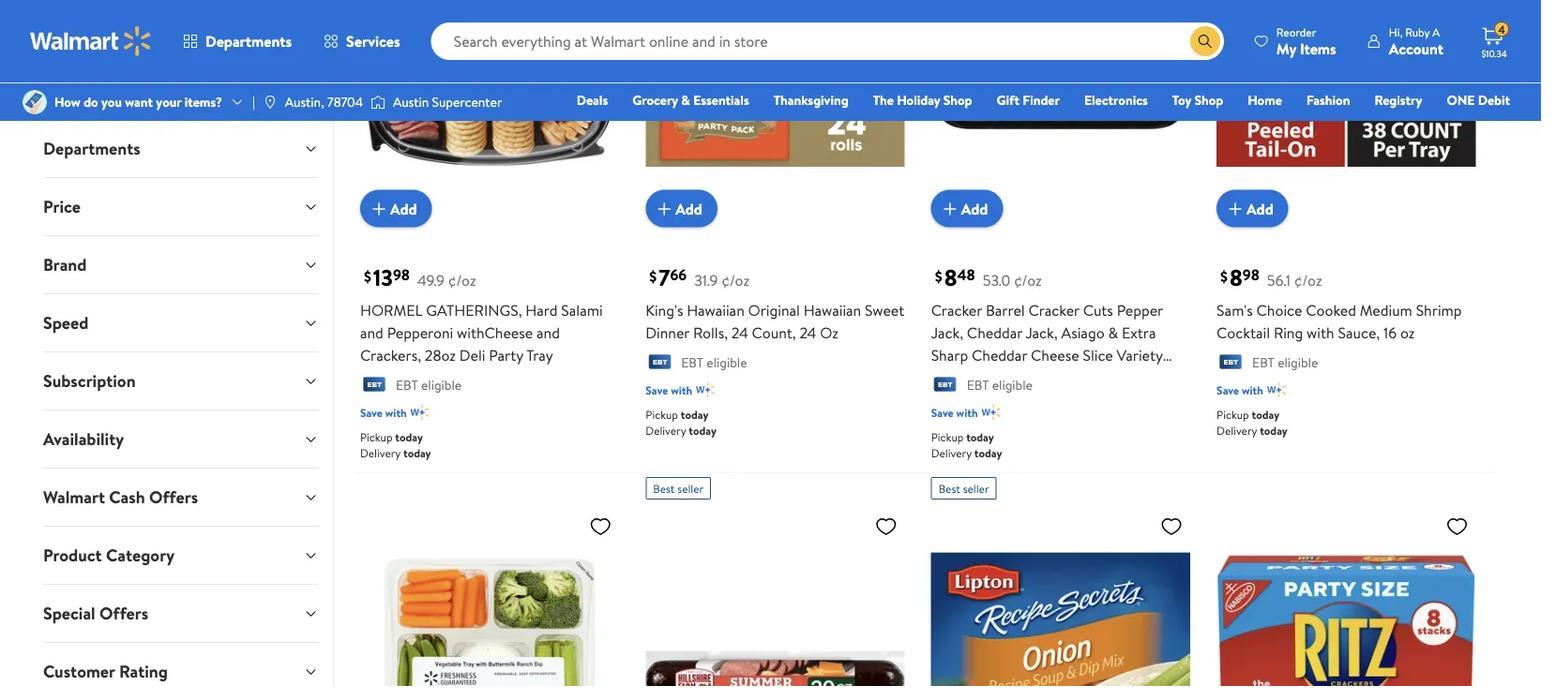 Task type: vqa. For each thing, say whether or not it's contained in the screenshot.


Task type: locate. For each thing, give the bounding box(es) containing it.
rating
[[119, 660, 167, 684]]

add up 53.0
[[961, 198, 988, 219]]

1 vertical spatial tray
[[1007, 367, 1033, 388]]

¢/oz right 49.9
[[448, 270, 476, 290]]

jack, up cheese
[[1026, 322, 1058, 343]]

shop
[[943, 91, 972, 109], [1195, 91, 1223, 109]]

ebt image down dinner
[[646, 355, 674, 373]]

98 left 56.1
[[1243, 265, 1260, 286]]

0 horizontal spatial ebt image
[[646, 355, 674, 373]]

a
[[1433, 24, 1440, 40]]

tray inside $ 13 98 49.9 ¢/oz hormel gatherings, hard salami and pepperoni withcheese and crackers,  28oz deli party tray
[[527, 345, 553, 365]]

98 inside $ 8 98 56.1 ¢/oz sam's choice cooked medium shrimp cocktail ring with sauce, 16 oz
[[1243, 265, 1260, 286]]

2 horizontal spatial ebt image
[[1217, 355, 1245, 373]]

offers
[[149, 486, 198, 509], [99, 602, 148, 626]]

shop right holiday
[[943, 91, 972, 109]]

tray right ct
[[1007, 367, 1033, 388]]

pickup today delivery today for $ 8 98 56.1 ¢/oz sam's choice cooked medium shrimp cocktail ring with sauce, 16 oz
[[1217, 407, 1288, 439]]

pickup today delivery today down walmart plus image
[[1217, 407, 1288, 439]]

add button up 66
[[646, 190, 718, 228]]

1 horizontal spatial best seller
[[939, 481, 989, 497]]

with for $ 13 98 49.9 ¢/oz hormel gatherings, hard salami and pepperoni withcheese and crackers,  28oz deli party tray
[[385, 405, 407, 421]]

0 horizontal spatial  image
[[23, 90, 47, 114]]

¢/oz right 31.9
[[722, 270, 750, 290]]

add button up 53.0
[[931, 190, 1003, 228]]

3 ¢/oz from the left
[[1014, 270, 1042, 290]]

2 horizontal spatial walmart plus image
[[982, 403, 1000, 422]]

8
[[944, 262, 957, 294], [1230, 262, 1243, 294]]

 image for how do you want your items?
[[23, 90, 47, 114]]

add button for $ 8 48 53.0 ¢/oz cracker barrel cracker cuts pepper jack, cheddar jack, asiago & extra sharp cheddar cheese slice variety pack, 48 ct tray
[[931, 190, 1003, 228]]

with for $ 8 48 53.0 ¢/oz cracker barrel cracker cuts pepper jack, cheddar jack, asiago & extra sharp cheddar cheese slice variety pack, 48 ct tray
[[956, 405, 978, 421]]

4 add from the left
[[1247, 198, 1274, 219]]

0 horizontal spatial walmart plus image
[[411, 403, 429, 422]]

0 horizontal spatial best seller
[[653, 481, 704, 497]]

brand tab
[[28, 236, 333, 294]]

save with for $ 13 98 49.9 ¢/oz hormel gatherings, hard salami and pepperoni withcheese and crackers,  28oz deli party tray
[[360, 405, 407, 421]]

&
[[681, 91, 690, 109], [1108, 322, 1118, 343]]

gift
[[997, 91, 1020, 109]]

eligible for $ 8 48 53.0 ¢/oz cracker barrel cracker cuts pepper jack, cheddar jack, asiago & extra sharp cheddar cheese slice variety pack, 48 ct tray
[[992, 376, 1033, 394]]

cooked
[[1306, 300, 1356, 320]]

1 horizontal spatial jack,
[[1026, 322, 1058, 343]]

electronics link
[[1076, 90, 1156, 110]]

3 add from the left
[[961, 198, 988, 219]]

2 best seller from the left
[[939, 481, 989, 497]]

and down the hard
[[537, 322, 560, 343]]

holiday
[[897, 91, 940, 109]]

1 best from the left
[[653, 481, 675, 497]]

1 8 from the left
[[944, 262, 957, 294]]

departments up |
[[205, 31, 292, 52]]

ebt down the rolls,
[[681, 353, 704, 372]]

hawaiian
[[687, 300, 745, 320], [804, 300, 861, 320]]

$ inside $ 7 66 31.9 ¢/oz king's hawaiian original hawaiian sweet dinner rolls, 24 count, 24 oz
[[649, 266, 657, 286]]

$ 8 48 53.0 ¢/oz cracker barrel cracker cuts pepper jack, cheddar jack, asiago & extra sharp cheddar cheese slice variety pack, 48 ct tray
[[931, 262, 1163, 388]]

walmart
[[43, 486, 104, 509]]

$ up sam's
[[1221, 266, 1228, 286]]

0 horizontal spatial jack,
[[931, 322, 963, 343]]

eligible
[[707, 353, 747, 372], [1278, 353, 1318, 372], [421, 376, 462, 394], [992, 376, 1033, 394]]

hormel
[[360, 300, 423, 320]]

delivery for $ 13 98 49.9 ¢/oz hormel gatherings, hard salami and pepperoni withcheese and crackers,  28oz deli party tray
[[360, 446, 401, 461]]

tray
[[527, 345, 553, 365], [1007, 367, 1033, 388]]

ebt eligible up walmart plus image
[[1252, 353, 1318, 372]]

ebt right ebt image
[[396, 376, 418, 394]]

1 horizontal spatial departments
[[205, 31, 292, 52]]

austin supercenter
[[393, 93, 502, 111]]

sauce,
[[1338, 322, 1380, 343]]

with for $ 8 98 56.1 ¢/oz sam's choice cooked medium shrimp cocktail ring with sauce, 16 oz
[[1242, 382, 1263, 398]]

pickup today delivery today down dinner
[[646, 407, 717, 439]]

2 add from the left
[[676, 198, 702, 219]]

pickup for $ 8 98 56.1 ¢/oz sam's choice cooked medium shrimp cocktail ring with sauce, 16 oz
[[1217, 407, 1249, 423]]

1 seller from the left
[[678, 481, 704, 497]]

Walmart Site-Wide search field
[[431, 23, 1224, 60]]

0 vertical spatial 48
[[957, 265, 975, 286]]

0 horizontal spatial best
[[653, 481, 675, 497]]

1 horizontal spatial cracker
[[1029, 300, 1080, 320]]

¢/oz inside $ 7 66 31.9 ¢/oz king's hawaiian original hawaiian sweet dinner rolls, 24 count, 24 oz
[[722, 270, 750, 290]]

with down dinner
[[671, 382, 692, 398]]

1 jack, from the left
[[931, 322, 963, 343]]

price tab
[[28, 178, 333, 235]]

sharp
[[931, 345, 968, 365]]

tray right party
[[527, 345, 553, 365]]

1 24 from the left
[[732, 322, 748, 343]]

$ left 53.0
[[935, 266, 942, 286]]

with down "pack,"
[[956, 405, 978, 421]]

1 horizontal spatial best
[[939, 481, 960, 497]]

1 horizontal spatial and
[[537, 322, 560, 343]]

save down ebt image
[[360, 405, 383, 421]]

add up 56.1
[[1247, 198, 1274, 219]]

brand button
[[28, 236, 333, 294]]

4
[[1498, 21, 1505, 37]]

and
[[360, 322, 383, 343], [537, 322, 560, 343]]

8 inside $ 8 98 56.1 ¢/oz sam's choice cooked medium shrimp cocktail ring with sauce, 16 oz
[[1230, 262, 1243, 294]]

0 horizontal spatial add to cart image
[[368, 198, 390, 220]]

ebt for $ 7 66 31.9 ¢/oz king's hawaiian original hawaiian sweet dinner rolls, 24 count, 24 oz
[[681, 353, 704, 372]]

24 left oz
[[800, 322, 816, 343]]

 image right |
[[263, 95, 278, 110]]

sweet
[[865, 300, 905, 320]]

save left walmart plus image
[[1217, 382, 1239, 398]]

salami
[[561, 300, 603, 320]]

ebt eligible down 28oz
[[396, 376, 462, 394]]

walmart plus image down ct
[[982, 403, 1000, 422]]

walmart plus image
[[696, 381, 715, 400], [411, 403, 429, 422], [982, 403, 1000, 422]]

add to cart image
[[368, 198, 390, 220], [939, 198, 961, 220]]

2 add to cart image from the left
[[939, 198, 961, 220]]

speed
[[43, 311, 88, 335]]

1 vertical spatial &
[[1108, 322, 1118, 343]]

0 horizontal spatial and
[[360, 322, 383, 343]]

save with
[[646, 382, 692, 398], [1217, 382, 1263, 398], [360, 405, 407, 421], [931, 405, 978, 421]]

2 ¢/oz from the left
[[722, 270, 750, 290]]

save for $ 7 66 31.9 ¢/oz king's hawaiian original hawaiian sweet dinner rolls, 24 count, 24 oz
[[646, 382, 668, 398]]

jack,
[[931, 322, 963, 343], [1026, 322, 1058, 343]]

registry
[[1375, 91, 1422, 109]]

0 horizontal spatial hawaiian
[[687, 300, 745, 320]]

66
[[670, 265, 687, 286]]

& inside $ 8 48 53.0 ¢/oz cracker barrel cracker cuts pepper jack, cheddar jack, asiago & extra sharp cheddar cheese slice variety pack, 48 ct tray
[[1108, 322, 1118, 343]]

1 horizontal spatial 8
[[1230, 262, 1243, 294]]

ebt image down cocktail
[[1217, 355, 1245, 373]]

0 horizontal spatial tray
[[527, 345, 553, 365]]

4 $ from the left
[[1221, 266, 1228, 286]]

0 vertical spatial cheddar
[[967, 322, 1023, 343]]

save down dinner
[[646, 382, 668, 398]]

1 and from the left
[[360, 322, 383, 343]]

save with down "pack,"
[[931, 405, 978, 421]]

2 $ from the left
[[649, 266, 657, 286]]

2 cracker from the left
[[1029, 300, 1080, 320]]

pickup today delivery today for $ 7 66 31.9 ¢/oz king's hawaiian original hawaiian sweet dinner rolls, 24 count, 24 oz
[[646, 407, 717, 439]]

add to favorites list, hillshire farm hardwood smoked summer sausage, 20 oz image
[[875, 515, 897, 538]]

hillshire farm hardwood smoked summer sausage, 20 oz image
[[646, 507, 905, 687]]

¢/oz inside $ 8 98 56.1 ¢/oz sam's choice cooked medium shrimp cocktail ring with sauce, 16 oz
[[1294, 270, 1322, 290]]

 image
[[370, 93, 386, 112]]

1 horizontal spatial add to cart image
[[1224, 198, 1247, 220]]

oz
[[820, 322, 839, 343]]

eligible down cheese
[[992, 376, 1033, 394]]

$ for $ 8 48 53.0 ¢/oz cracker barrel cracker cuts pepper jack, cheddar jack, asiago & extra sharp cheddar cheese slice variety pack, 48 ct tray
[[935, 266, 942, 286]]

add button up 56.1
[[1217, 190, 1289, 228]]

2 add button from the left
[[646, 190, 718, 228]]

1 horizontal spatial seller
[[963, 481, 989, 497]]

seller
[[678, 481, 704, 497], [963, 481, 989, 497]]

24
[[732, 322, 748, 343], [800, 322, 816, 343]]

48 left ct
[[969, 367, 987, 388]]

services
[[346, 31, 400, 52]]

austin,
[[285, 93, 324, 111]]

1 98 from the left
[[393, 265, 410, 286]]

1 horizontal spatial offers
[[149, 486, 198, 509]]

0 horizontal spatial departments
[[43, 137, 140, 160]]

ebt eligible right "pack,"
[[967, 376, 1033, 394]]

add button up 13
[[360, 190, 432, 228]]

pickup down cocktail
[[1217, 407, 1249, 423]]

items?
[[185, 93, 222, 111]]

1 horizontal spatial  image
[[263, 95, 278, 110]]

1 best seller from the left
[[653, 481, 704, 497]]

1 $ from the left
[[364, 266, 371, 286]]

ebt
[[681, 353, 704, 372], [1252, 353, 1275, 372], [396, 376, 418, 394], [967, 376, 989, 394]]

¢/oz right 53.0
[[1014, 270, 1042, 290]]

save with left walmart plus image
[[1217, 382, 1263, 398]]

& left extra
[[1108, 322, 1118, 343]]

1 horizontal spatial &
[[1108, 322, 1118, 343]]

cheddar down barrel
[[967, 322, 1023, 343]]

search icon image
[[1198, 34, 1213, 49]]

freshness guaranteed vegetable tray with buttermilk ranch dip, 20 oz image
[[360, 507, 619, 687]]

0 horizontal spatial shop
[[943, 91, 972, 109]]

1 horizontal spatial hawaiian
[[804, 300, 861, 320]]

$ for $ 8 98 56.1 ¢/oz sam's choice cooked medium shrimp cocktail ring with sauce, 16 oz
[[1221, 266, 1228, 286]]

home
[[1248, 91, 1282, 109]]

cheddar
[[967, 322, 1023, 343], [972, 345, 1027, 365]]

sam's
[[1217, 300, 1253, 320]]

2 98 from the left
[[1243, 265, 1260, 286]]

$ inside $ 8 98 56.1 ¢/oz sam's choice cooked medium shrimp cocktail ring with sauce, 16 oz
[[1221, 266, 1228, 286]]

98
[[393, 265, 410, 286], [1243, 265, 1260, 286]]

customer
[[43, 660, 115, 684]]

add to cart image for 8
[[1224, 198, 1247, 220]]

¢/oz right 56.1
[[1294, 270, 1322, 290]]

walmart plus image down 28oz
[[411, 403, 429, 422]]

¢/oz inside $ 8 48 53.0 ¢/oz cracker barrel cracker cuts pepper jack, cheddar jack, asiago & extra sharp cheddar cheese slice variety pack, 48 ct tray
[[1014, 270, 1042, 290]]

cuts
[[1083, 300, 1113, 320]]

reorder my items
[[1277, 24, 1336, 59]]

2 best from the left
[[939, 481, 960, 497]]

 image
[[23, 90, 47, 114], [263, 95, 278, 110]]

add up 66
[[676, 198, 702, 219]]

with down cooked
[[1307, 322, 1335, 343]]

walmart image
[[30, 26, 152, 56]]

ebt image
[[646, 355, 674, 373], [1217, 355, 1245, 373], [931, 377, 959, 396]]

add up 13
[[390, 198, 417, 219]]

offers right special
[[99, 602, 148, 626]]

eligible down the rolls,
[[707, 353, 747, 372]]

pickup down "pack,"
[[931, 430, 964, 446]]

want
[[125, 93, 153, 111]]

ebt for $ 8 48 53.0 ¢/oz cracker barrel cracker cuts pepper jack, cheddar jack, asiago & extra sharp cheddar cheese slice variety pack, 48 ct tray
[[967, 376, 989, 394]]

save down "pack,"
[[931, 405, 954, 421]]

cracker up sharp
[[931, 300, 982, 320]]

$ inside $ 8 48 53.0 ¢/oz cracker barrel cracker cuts pepper jack, cheddar jack, asiago & extra sharp cheddar cheese slice variety pack, 48 ct tray
[[935, 266, 942, 286]]

pickup today delivery today for $ 13 98 49.9 ¢/oz hormel gatherings, hard salami and pepperoni withcheese and crackers,  28oz deli party tray
[[360, 430, 431, 461]]

walmart plus image down the rolls,
[[696, 381, 715, 400]]

4 ¢/oz from the left
[[1294, 270, 1322, 290]]

departments inside departments popup button
[[205, 31, 292, 52]]

1 ¢/oz from the left
[[448, 270, 476, 290]]

1 add to cart image from the left
[[368, 198, 390, 220]]

2 jack, from the left
[[1026, 322, 1058, 343]]

save with down dinner
[[646, 382, 692, 398]]

¢/oz for $ 7 66 31.9 ¢/oz king's hawaiian original hawaiian sweet dinner rolls, 24 count, 24 oz
[[722, 270, 750, 290]]

availability
[[43, 428, 123, 451]]

3 add button from the left
[[931, 190, 1003, 228]]

8 inside $ 8 48 53.0 ¢/oz cracker barrel cracker cuts pepper jack, cheddar jack, asiago & extra sharp cheddar cheese slice variety pack, 48 ct tray
[[944, 262, 957, 294]]

2 8 from the left
[[1230, 262, 1243, 294]]

delivery for $ 8 48 53.0 ¢/oz cracker barrel cracker cuts pepper jack, cheddar jack, asiago & extra sharp cheddar cheese slice variety pack, 48 ct tray
[[931, 446, 972, 461]]

ebt eligible for $ 8 48 53.0 ¢/oz cracker barrel cracker cuts pepper jack, cheddar jack, asiago & extra sharp cheddar cheese slice variety pack, 48 ct tray
[[967, 376, 1033, 394]]

cheddar up ct
[[972, 345, 1027, 365]]

2 seller from the left
[[963, 481, 989, 497]]

pickup down ebt image
[[360, 430, 393, 446]]

walmart cash offers tab
[[28, 469, 333, 526]]

1 horizontal spatial 98
[[1243, 265, 1260, 286]]

best for lipton recipe secrets onion dry soup and dip mix, 2 oz, 2 pack image
[[939, 481, 960, 497]]

0 horizontal spatial cracker
[[931, 300, 982, 320]]

& right grocery
[[681, 91, 690, 109]]

speed button
[[28, 295, 333, 352]]

pickup down dinner
[[646, 407, 678, 423]]

1 horizontal spatial ebt image
[[931, 377, 959, 396]]

customer rating
[[43, 660, 167, 684]]

pickup today delivery today down "pack,"
[[931, 430, 1002, 461]]

hawaiian up oz
[[804, 300, 861, 320]]

98 inside $ 13 98 49.9 ¢/oz hormel gatherings, hard salami and pepperoni withcheese and crackers,  28oz deli party tray
[[393, 265, 410, 286]]

and up crackers,
[[360, 322, 383, 343]]

0 vertical spatial &
[[681, 91, 690, 109]]

2 24 from the left
[[800, 322, 816, 343]]

1 horizontal spatial 24
[[800, 322, 816, 343]]

2 add to cart image from the left
[[1224, 198, 1247, 220]]

3 $ from the left
[[935, 266, 942, 286]]

with down ebt image
[[385, 405, 407, 421]]

add button for $ 13 98 49.9 ¢/oz hormel gatherings, hard salami and pepperoni withcheese and crackers,  28oz deli party tray
[[360, 190, 432, 228]]

eligible down 28oz
[[421, 376, 462, 394]]

1 vertical spatial departments
[[43, 137, 140, 160]]

1 cracker from the left
[[931, 300, 982, 320]]

services button
[[308, 19, 416, 64]]

0 vertical spatial departments
[[205, 31, 292, 52]]

add button for $ 7 66 31.9 ¢/oz king's hawaiian original hawaiian sweet dinner rolls, 24 count, 24 oz
[[646, 190, 718, 228]]

$ left 7
[[649, 266, 657, 286]]

deli
[[459, 345, 485, 365]]

variety
[[1117, 345, 1163, 365]]

pickup for $ 8 48 53.0 ¢/oz cracker barrel cracker cuts pepper jack, cheddar jack, asiago & extra sharp cheddar cheese slice variety pack, 48 ct tray
[[931, 430, 964, 446]]

save with down ebt image
[[360, 405, 407, 421]]

$
[[364, 266, 371, 286], [649, 266, 657, 286], [935, 266, 942, 286], [1221, 266, 1228, 286]]

$ inside $ 13 98 49.9 ¢/oz hormel gatherings, hard salami and pepperoni withcheese and crackers,  28oz deli party tray
[[364, 266, 371, 286]]

$ left 13
[[364, 266, 371, 286]]

ebt image down sharp
[[931, 377, 959, 396]]

0 horizontal spatial 8
[[944, 262, 957, 294]]

electronics
[[1084, 91, 1148, 109]]

product category
[[43, 544, 174, 568]]

0 horizontal spatial &
[[681, 91, 690, 109]]

shop right toy
[[1195, 91, 1223, 109]]

add to cart image for 13
[[368, 198, 390, 220]]

1 vertical spatial offers
[[99, 602, 148, 626]]

 image left how at the left of the page
[[23, 90, 47, 114]]

ruby
[[1405, 24, 1430, 40]]

¢/oz
[[448, 270, 476, 290], [722, 270, 750, 290], [1014, 270, 1042, 290], [1294, 270, 1322, 290]]

toy
[[1172, 91, 1191, 109]]

13
[[373, 262, 393, 294]]

delivery
[[646, 423, 686, 439], [1217, 423, 1257, 439], [360, 446, 401, 461], [931, 446, 972, 461]]

24 right the rolls,
[[732, 322, 748, 343]]

gift finder
[[997, 91, 1060, 109]]

cocktail
[[1217, 322, 1270, 343]]

ebt eligible down the rolls,
[[681, 353, 747, 372]]

0 horizontal spatial 24
[[732, 322, 748, 343]]

1 vertical spatial 48
[[969, 367, 987, 388]]

1 add from the left
[[390, 198, 417, 219]]

ebt up walmart plus image
[[1252, 353, 1275, 372]]

2 hawaiian from the left
[[804, 300, 861, 320]]

0 vertical spatial offers
[[149, 486, 198, 509]]

$10.34
[[1482, 47, 1507, 60]]

0 horizontal spatial seller
[[678, 481, 704, 497]]

2 shop from the left
[[1195, 91, 1223, 109]]

1 horizontal spatial walmart plus image
[[696, 381, 715, 400]]

add button for $ 8 98 56.1 ¢/oz sam's choice cooked medium shrimp cocktail ring with sauce, 16 oz
[[1217, 190, 1289, 228]]

toy shop link
[[1164, 90, 1232, 110]]

with left walmart plus image
[[1242, 382, 1263, 398]]

add to cart image
[[653, 198, 676, 220], [1224, 198, 1247, 220]]

48
[[957, 265, 975, 286], [969, 367, 987, 388]]

delivery for $ 8 98 56.1 ¢/oz sam's choice cooked medium shrimp cocktail ring with sauce, 16 oz
[[1217, 423, 1257, 439]]

party
[[489, 345, 523, 365]]

1 add to cart image from the left
[[653, 198, 676, 220]]

king's hawaiian original hawaiian sweet dinner rolls, 24 count, 24 oz image
[[646, 0, 905, 213]]

departments down 'do'
[[43, 137, 140, 160]]

hawaiian up the rolls,
[[687, 300, 745, 320]]

pack,
[[931, 367, 965, 388]]

8 up sam's
[[1230, 262, 1243, 294]]

product category button
[[28, 527, 333, 584]]

hard
[[526, 300, 558, 320]]

1 add button from the left
[[360, 190, 432, 228]]

8 left 53.0
[[944, 262, 957, 294]]

pickup today delivery today down ebt image
[[360, 430, 431, 461]]

0 horizontal spatial 98
[[393, 265, 410, 286]]

ebt left ct
[[967, 376, 989, 394]]

ebt image for $ 8 48 53.0 ¢/oz cracker barrel cracker cuts pepper jack, cheddar jack, asiago & extra sharp cheddar cheese slice variety pack, 48 ct tray
[[931, 377, 959, 396]]

cracker up asiago
[[1029, 300, 1080, 320]]

98 left 49.9
[[393, 265, 410, 286]]

subscription tab
[[28, 353, 333, 410]]

jack, up sharp
[[931, 322, 963, 343]]

1 horizontal spatial shop
[[1195, 91, 1223, 109]]

offers right cash
[[149, 486, 198, 509]]

1 horizontal spatial tray
[[1007, 367, 1033, 388]]

¢/oz inside $ 13 98 49.9 ¢/oz hormel gatherings, hard salami and pepperoni withcheese and crackers,  28oz deli party tray
[[448, 270, 476, 290]]

0 vertical spatial tray
[[527, 345, 553, 365]]

debit
[[1478, 91, 1510, 109]]

eligible down ring
[[1278, 353, 1318, 372]]

departments
[[205, 31, 292, 52], [43, 137, 140, 160]]

0 horizontal spatial add to cart image
[[653, 198, 676, 220]]

ring
[[1274, 322, 1303, 343]]

1 horizontal spatial add to cart image
[[939, 198, 961, 220]]

product
[[43, 544, 101, 568]]

thanksgiving
[[774, 91, 849, 109]]

toy shop
[[1172, 91, 1223, 109]]

4 add button from the left
[[1217, 190, 1289, 228]]

shop inside 'link'
[[1195, 91, 1223, 109]]

supercenter
[[432, 93, 502, 111]]

48 left 53.0
[[957, 265, 975, 286]]

1 shop from the left
[[943, 91, 972, 109]]

add to cart image for 8
[[939, 198, 961, 220]]

0 horizontal spatial offers
[[99, 602, 148, 626]]



Task type: describe. For each thing, give the bounding box(es) containing it.
add to favorites list, freshness guaranteed vegetable tray with buttermilk ranch dip, 20 oz image
[[589, 515, 612, 538]]

cheese
[[1031, 345, 1079, 365]]

pickup for $ 13 98 49.9 ¢/oz hormel gatherings, hard salami and pepperoni withcheese and crackers,  28oz deli party tray
[[360, 430, 393, 446]]

gatherings,
[[426, 300, 522, 320]]

1 vertical spatial cheddar
[[972, 345, 1027, 365]]

¢/oz for $ 8 48 53.0 ¢/oz cracker barrel cracker cuts pepper jack, cheddar jack, asiago & extra sharp cheddar cheese slice variety pack, 48 ct tray
[[1014, 270, 1042, 290]]

Search search field
[[431, 23, 1224, 60]]

8 for $ 8 98 56.1 ¢/oz sam's choice cooked medium shrimp cocktail ring with sauce, 16 oz
[[1230, 262, 1243, 294]]

one debit walmart+
[[1447, 91, 1510, 136]]

78704
[[327, 93, 363, 111]]

save with for $ 8 48 53.0 ¢/oz cracker barrel cracker cuts pepper jack, cheddar jack, asiago & extra sharp cheddar cheese slice variety pack, 48 ct tray
[[931, 405, 978, 421]]

withcheese
[[457, 322, 533, 343]]

walmart cash offers button
[[28, 469, 333, 526]]

oz
[[1400, 322, 1415, 343]]

|
[[252, 93, 255, 111]]

tray inside $ 8 48 53.0 ¢/oz cracker barrel cracker cuts pepper jack, cheddar jack, asiago & extra sharp cheddar cheese slice variety pack, 48 ct tray
[[1007, 367, 1033, 388]]

49.9
[[417, 270, 445, 290]]

¢/oz for $ 8 98 56.1 ¢/oz sam's choice cooked medium shrimp cocktail ring with sauce, 16 oz
[[1294, 270, 1322, 290]]

7
[[659, 262, 670, 294]]

ebt image for $ 8 98 56.1 ¢/oz sam's choice cooked medium shrimp cocktail ring with sauce, 16 oz
[[1217, 355, 1245, 373]]

product category tab
[[28, 527, 333, 584]]

reorder
[[1277, 24, 1316, 40]]

subscription
[[43, 370, 135, 393]]

fashion link
[[1298, 90, 1359, 110]]

28oz
[[425, 345, 456, 365]]

shrimp
[[1416, 300, 1462, 320]]

hormel gatherings, hard salami and pepperoni withcheese and crackers,  28oz deli party tray image
[[360, 0, 619, 213]]

slice
[[1083, 345, 1113, 365]]

save for $ 8 98 56.1 ¢/oz sam's choice cooked medium shrimp cocktail ring with sauce, 16 oz
[[1217, 382, 1239, 398]]

eligible for $ 13 98 49.9 ¢/oz hormel gatherings, hard salami and pepperoni withcheese and crackers,  28oz deli party tray
[[421, 376, 462, 394]]

save for $ 8 48 53.0 ¢/oz cracker barrel cracker cuts pepper jack, cheddar jack, asiago & extra sharp cheddar cheese slice variety pack, 48 ct tray
[[931, 405, 954, 421]]

category
[[105, 544, 174, 568]]

availability tab
[[28, 411, 333, 468]]

cash
[[109, 486, 145, 509]]

offers inside dropdown button
[[99, 602, 148, 626]]

best seller for lipton recipe secrets onion dry soup and dip mix, 2 oz, 2 pack image
[[939, 481, 989, 497]]

do
[[84, 93, 98, 111]]

1 hawaiian from the left
[[687, 300, 745, 320]]

the holiday shop
[[873, 91, 972, 109]]

medium
[[1360, 300, 1413, 320]]

availability button
[[28, 411, 333, 468]]

pickup for $ 7 66 31.9 ¢/oz king's hawaiian original hawaiian sweet dinner rolls, 24 count, 24 oz
[[646, 407, 678, 423]]

with for $ 7 66 31.9 ¢/oz king's hawaiian original hawaiian sweet dinner rolls, 24 count, 24 oz
[[671, 382, 692, 398]]

8 for $ 8 48 53.0 ¢/oz cracker barrel cracker cuts pepper jack, cheddar jack, asiago & extra sharp cheddar cheese slice variety pack, 48 ct tray
[[944, 262, 957, 294]]

departments button
[[28, 120, 333, 177]]

add to cart image for 7
[[653, 198, 676, 220]]

brand
[[43, 253, 86, 277]]

price
[[43, 195, 80, 219]]

the
[[873, 91, 894, 109]]

add to favorites list, ritz original crackers, party size, 27.4 oz image
[[1446, 515, 1469, 538]]

with inside $ 8 98 56.1 ¢/oz sam's choice cooked medium shrimp cocktail ring with sauce, 16 oz
[[1307, 322, 1335, 343]]

barrel
[[986, 300, 1025, 320]]

walmart plus image for 7
[[696, 381, 715, 400]]

deals link
[[568, 90, 617, 110]]

registry link
[[1366, 90, 1431, 110]]

pickup today delivery today for $ 8 48 53.0 ¢/oz cracker barrel cracker cuts pepper jack, cheddar jack, asiago & extra sharp cheddar cheese slice variety pack, 48 ct tray
[[931, 430, 1002, 461]]

extra
[[1122, 322, 1156, 343]]

walmart plus image for 13
[[411, 403, 429, 422]]

you
[[101, 93, 122, 111]]

ebt image
[[360, 377, 388, 396]]

seller for hillshire farm hardwood smoked summer sausage, 20 oz image
[[678, 481, 704, 497]]

original
[[748, 300, 800, 320]]

home link
[[1239, 90, 1291, 110]]

¢/oz for $ 13 98 49.9 ¢/oz hormel gatherings, hard salami and pepperoni withcheese and crackers,  28oz deli party tray
[[448, 270, 476, 290]]

customer rating button
[[28, 644, 333, 687]]

grocery & essentials
[[632, 91, 749, 109]]

grocery
[[632, 91, 678, 109]]

seller for lipton recipe secrets onion dry soup and dip mix, 2 oz, 2 pack image
[[963, 481, 989, 497]]

$ for $ 13 98 49.9 ¢/oz hormel gatherings, hard salami and pepperoni withcheese and crackers,  28oz deli party tray
[[364, 266, 371, 286]]

eligible for $ 8 98 56.1 ¢/oz sam's choice cooked medium shrimp cocktail ring with sauce, 16 oz
[[1278, 353, 1318, 372]]

98 for 8
[[1243, 265, 1260, 286]]

ct
[[990, 367, 1003, 388]]

austin
[[393, 93, 429, 111]]

$ for $ 7 66 31.9 ¢/oz king's hawaiian original hawaiian sweet dinner rolls, 24 count, 24 oz
[[649, 266, 657, 286]]

53.0
[[983, 270, 1010, 290]]

how
[[54, 93, 80, 111]]

2 and from the left
[[537, 322, 560, 343]]

add for $ 13 98 49.9 ¢/oz hormel gatherings, hard salami and pepperoni withcheese and crackers,  28oz deli party tray
[[390, 198, 417, 219]]

add for $ 7 66 31.9 ¢/oz king's hawaiian original hawaiian sweet dinner rolls, 24 count, 24 oz
[[676, 198, 702, 219]]

my
[[1277, 38, 1296, 59]]

fashion
[[1307, 91, 1350, 109]]

walmart plus image for 8
[[982, 403, 1000, 422]]

add to favorites list, lipton recipe secrets onion dry soup and dip mix, 2 oz, 2 pack image
[[1160, 515, 1183, 538]]

special
[[43, 602, 95, 626]]

ebt eligible for $ 7 66 31.9 ¢/oz king's hawaiian original hawaiian sweet dinner rolls, 24 count, 24 oz
[[681, 353, 747, 372]]

speed tab
[[28, 295, 333, 352]]

ebt eligible for $ 8 98 56.1 ¢/oz sam's choice cooked medium shrimp cocktail ring with sauce, 16 oz
[[1252, 353, 1318, 372]]

special offers
[[43, 602, 148, 626]]

ebt image for $ 7 66 31.9 ¢/oz king's hawaiian original hawaiian sweet dinner rolls, 24 count, 24 oz
[[646, 355, 674, 373]]

gift finder link
[[988, 90, 1068, 110]]

departments inside departments dropdown button
[[43, 137, 140, 160]]

offers inside 'dropdown button'
[[149, 486, 198, 509]]

cracker barrel cracker cuts pepper jack, cheddar jack, asiago & extra sharp cheddar cheese slice variety pack, 48 ct tray image
[[931, 0, 1190, 213]]

account
[[1389, 38, 1444, 59]]

best for hillshire farm hardwood smoked summer sausage, 20 oz image
[[653, 481, 675, 497]]

$ 8 98 56.1 ¢/oz sam's choice cooked medium shrimp cocktail ring with sauce, 16 oz
[[1217, 262, 1462, 343]]

one
[[1447, 91, 1475, 109]]

lipton recipe secrets onion dry soup and dip mix, 2 oz, 2 pack image
[[931, 507, 1190, 687]]

rolls,
[[693, 322, 728, 343]]

delivery for $ 7 66 31.9 ¢/oz king's hawaiian original hawaiian sweet dinner rolls, 24 count, 24 oz
[[646, 423, 686, 439]]

count,
[[752, 322, 796, 343]]

price button
[[28, 178, 333, 235]]

one debit link
[[1438, 90, 1519, 110]]

ebt for $ 8 98 56.1 ¢/oz sam's choice cooked medium shrimp cocktail ring with sauce, 16 oz
[[1252, 353, 1275, 372]]

choice
[[1257, 300, 1302, 320]]

hi, ruby a account
[[1389, 24, 1444, 59]]

best seller for hillshire farm hardwood smoked summer sausage, 20 oz image
[[653, 481, 704, 497]]

asiago
[[1061, 322, 1105, 343]]

hi,
[[1389, 24, 1403, 40]]

walmart plus image
[[1267, 381, 1286, 400]]

add for $ 8 48 53.0 ¢/oz cracker barrel cracker cuts pepper jack, cheddar jack, asiago & extra sharp cheddar cheese slice variety pack, 48 ct tray
[[961, 198, 988, 219]]

eligible for $ 7 66 31.9 ¢/oz king's hawaiian original hawaiian sweet dinner rolls, 24 count, 24 oz
[[707, 353, 747, 372]]

 image for austin, 78704
[[263, 95, 278, 110]]

your
[[156, 93, 181, 111]]

pepperoni
[[387, 322, 453, 343]]

ebt for $ 13 98 49.9 ¢/oz hormel gatherings, hard salami and pepperoni withcheese and crackers,  28oz deli party tray
[[396, 376, 418, 394]]

subscription button
[[28, 353, 333, 410]]

thanksgiving link
[[765, 90, 857, 110]]

save with for $ 7 66 31.9 ¢/oz king's hawaiian original hawaiian sweet dinner rolls, 24 count, 24 oz
[[646, 382, 692, 398]]

essentials
[[693, 91, 749, 109]]

crackers,
[[360, 345, 421, 365]]

ritz original crackers, party size, 27.4 oz image
[[1217, 507, 1476, 687]]

ebt eligible for $ 13 98 49.9 ¢/oz hormel gatherings, hard salami and pepperoni withcheese and crackers,  28oz deli party tray
[[396, 376, 462, 394]]

departments tab
[[28, 120, 333, 177]]

add for $ 8 98 56.1 ¢/oz sam's choice cooked medium shrimp cocktail ring with sauce, 16 oz
[[1247, 198, 1274, 219]]

special offers tab
[[28, 585, 333, 643]]

$ 7 66 31.9 ¢/oz king's hawaiian original hawaiian sweet dinner rolls, 24 count, 24 oz
[[646, 262, 905, 343]]

save for $ 13 98 49.9 ¢/oz hormel gatherings, hard salami and pepperoni withcheese and crackers,  28oz deli party tray
[[360, 405, 383, 421]]

deals
[[577, 91, 608, 109]]

$ 13 98 49.9 ¢/oz hormel gatherings, hard salami and pepperoni withcheese and crackers,  28oz deli party tray
[[360, 262, 603, 365]]

how do you want your items?
[[54, 93, 222, 111]]

save with for $ 8 98 56.1 ¢/oz sam's choice cooked medium shrimp cocktail ring with sauce, 16 oz
[[1217, 382, 1263, 398]]

customer rating tab
[[28, 644, 333, 687]]

departments button
[[167, 19, 308, 64]]

98 for 13
[[393, 265, 410, 286]]

walmart cash offers
[[43, 486, 198, 509]]

sam's choice cooked medium shrimp cocktail ring with sauce, 16 oz image
[[1217, 0, 1476, 213]]



